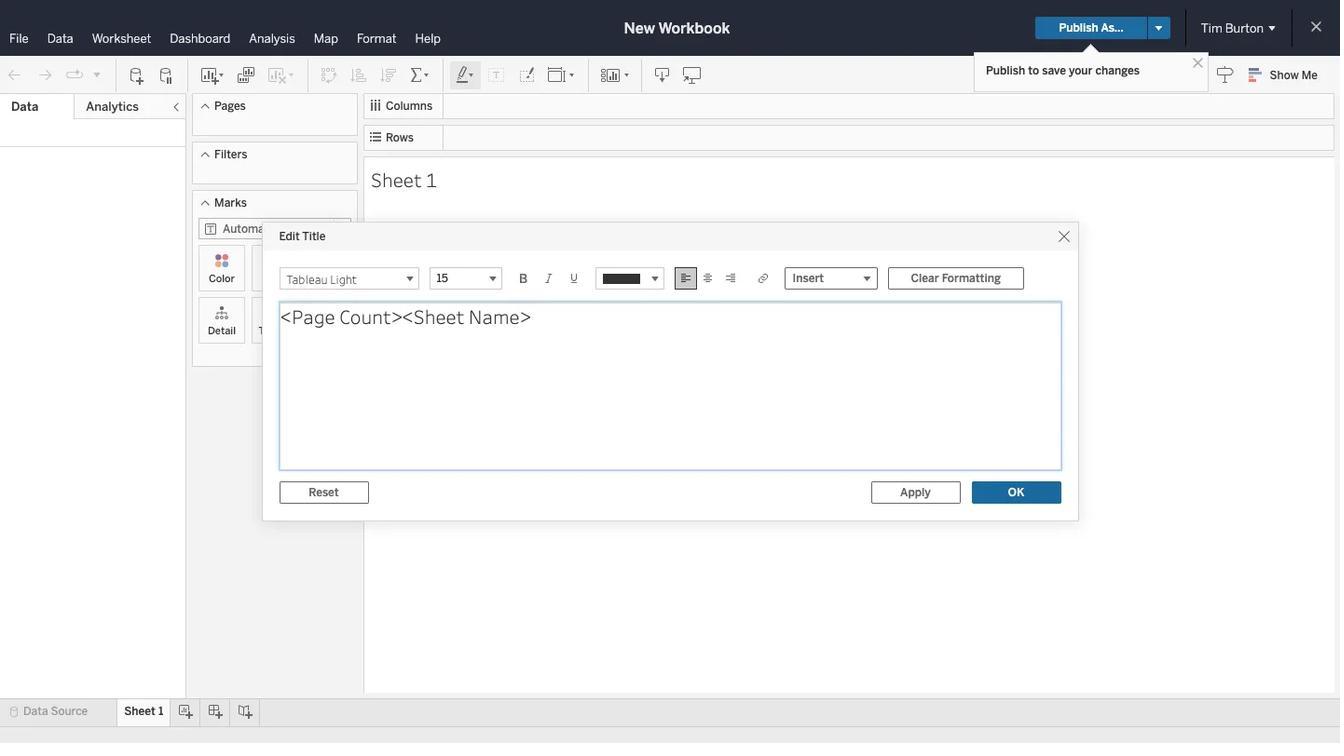 Task type: locate. For each thing, give the bounding box(es) containing it.
data down the 'undo' image
[[11, 100, 38, 114]]

text
[[318, 273, 338, 285]]

source
[[51, 705, 88, 718]]

sheet
[[371, 166, 422, 192], [124, 705, 156, 718]]

changes
[[1095, 64, 1140, 77]]

1 horizontal spatial replay animation image
[[91, 68, 103, 80]]

0 vertical spatial publish
[[1059, 21, 1098, 34]]

0 horizontal spatial sheet
[[124, 705, 156, 718]]

data left the source
[[23, 705, 48, 718]]

size
[[265, 273, 285, 285]]

sheet 1 down rows
[[371, 166, 437, 192]]

0 horizontal spatial sheet 1
[[124, 705, 163, 718]]

1 vertical spatial data
[[11, 100, 38, 114]]

apply
[[900, 486, 931, 499]]

pages
[[214, 100, 246, 113]]

clear formatting
[[911, 272, 1001, 285]]

map
[[314, 32, 338, 46]]

data up redo image
[[47, 32, 73, 46]]

0 horizontal spatial 1
[[158, 705, 163, 718]]

1 down columns
[[426, 166, 437, 192]]

1 vertical spatial publish
[[986, 64, 1025, 77]]

new data source image
[[128, 66, 146, 84]]

totals image
[[409, 66, 431, 84]]

1 horizontal spatial 1
[[426, 166, 437, 192]]

0 vertical spatial sheet
[[371, 166, 422, 192]]

new workbook
[[624, 19, 730, 37]]

sheet right the source
[[124, 705, 156, 718]]

burton
[[1225, 21, 1264, 35]]

publish to save your changes
[[986, 64, 1140, 77]]

marks
[[214, 197, 247, 210]]

apply button
[[871, 482, 960, 504]]

sheet 1
[[371, 166, 437, 192], [124, 705, 163, 718]]

1 horizontal spatial publish
[[1059, 21, 1098, 34]]

ok
[[1008, 486, 1024, 499]]

tim burton
[[1201, 21, 1264, 35]]

sheet down rows
[[371, 166, 422, 192]]

show labels image
[[487, 66, 506, 84]]

close image
[[1189, 54, 1207, 72]]

save
[[1042, 64, 1066, 77]]

edit title dialog
[[262, 223, 1078, 521]]

0 vertical spatial sheet 1
[[371, 166, 437, 192]]

publish
[[1059, 21, 1098, 34], [986, 64, 1025, 77]]

1 vertical spatial 1
[[158, 705, 163, 718]]

replay animation image
[[65, 66, 84, 84], [91, 68, 103, 80]]

clear
[[911, 272, 939, 285]]

ok button
[[972, 482, 1061, 504]]

publish left to
[[986, 64, 1025, 77]]

publish for publish to save your changes
[[986, 64, 1025, 77]]

filters
[[214, 148, 247, 161]]

to
[[1028, 64, 1039, 77]]

fit image
[[547, 66, 577, 84]]

sheet 1 right the source
[[124, 705, 163, 718]]

sort ascending image
[[349, 66, 368, 84]]

undo image
[[6, 66, 24, 84]]

publish inside button
[[1059, 21, 1098, 34]]

1 horizontal spatial sheet
[[371, 166, 422, 192]]

1 horizontal spatial sheet 1
[[371, 166, 437, 192]]

1 right the source
[[158, 705, 163, 718]]

0 vertical spatial 1
[[426, 166, 437, 192]]

0 horizontal spatial publish
[[986, 64, 1025, 77]]

replay animation image up analytics
[[91, 68, 103, 80]]

reset
[[309, 486, 339, 499]]

1
[[426, 166, 437, 192], [158, 705, 163, 718]]

data guide image
[[1216, 65, 1234, 84]]

data
[[47, 32, 73, 46], [11, 100, 38, 114], [23, 705, 48, 718]]

clear formatting button
[[888, 267, 1024, 290]]

replay animation image right redo image
[[65, 66, 84, 84]]

publish left as...
[[1059, 21, 1098, 34]]

your
[[1069, 64, 1093, 77]]



Task type: describe. For each thing, give the bounding box(es) containing it.
clear sheet image
[[267, 66, 296, 84]]

data source
[[23, 705, 88, 718]]

show me button
[[1240, 61, 1334, 89]]

pause auto updates image
[[157, 66, 176, 84]]

analytics
[[86, 100, 139, 114]]

analysis
[[249, 32, 295, 46]]

swap rows and columns image
[[320, 66, 338, 84]]

1 vertical spatial sheet 1
[[124, 705, 163, 718]]

2 vertical spatial data
[[23, 705, 48, 718]]

reset button
[[279, 482, 369, 504]]

title
[[302, 230, 326, 243]]

highlight image
[[455, 66, 476, 84]]

show/hide cards image
[[600, 66, 630, 84]]

publish for publish as...
[[1059, 21, 1098, 34]]

me
[[1302, 69, 1318, 82]]

collapse image
[[171, 102, 182, 113]]

show me
[[1270, 69, 1318, 82]]

file
[[9, 32, 29, 46]]

format
[[357, 32, 397, 46]]

sort descending image
[[379, 66, 398, 84]]

0 horizontal spatial replay animation image
[[65, 66, 84, 84]]

tooltip
[[259, 325, 291, 337]]

worksheet
[[92, 32, 151, 46]]

new
[[624, 19, 655, 37]]

duplicate image
[[237, 66, 255, 84]]

publish as...
[[1059, 21, 1124, 34]]

help
[[415, 32, 441, 46]]

columns
[[386, 100, 433, 113]]

formatting
[[942, 272, 1001, 285]]

0 vertical spatial data
[[47, 32, 73, 46]]

rows
[[386, 131, 414, 144]]

color
[[209, 273, 235, 285]]

download image
[[653, 66, 672, 84]]

detail
[[208, 325, 236, 337]]

format workbook image
[[517, 66, 536, 84]]

workbook
[[658, 19, 730, 37]]

publish your workbook to edit in tableau desktop image
[[683, 66, 702, 84]]

new worksheet image
[[199, 66, 226, 84]]

tim
[[1201, 21, 1222, 35]]

redo image
[[35, 66, 54, 84]]

1 vertical spatial sheet
[[124, 705, 156, 718]]

edit
[[279, 230, 300, 243]]

show
[[1270, 69, 1299, 82]]

publish as... button
[[1036, 17, 1147, 39]]

edit title
[[279, 230, 326, 243]]

as...
[[1101, 21, 1124, 34]]

dashboard
[[170, 32, 230, 46]]



Task type: vqa. For each thing, say whether or not it's contained in the screenshot.
OK at the right
yes



